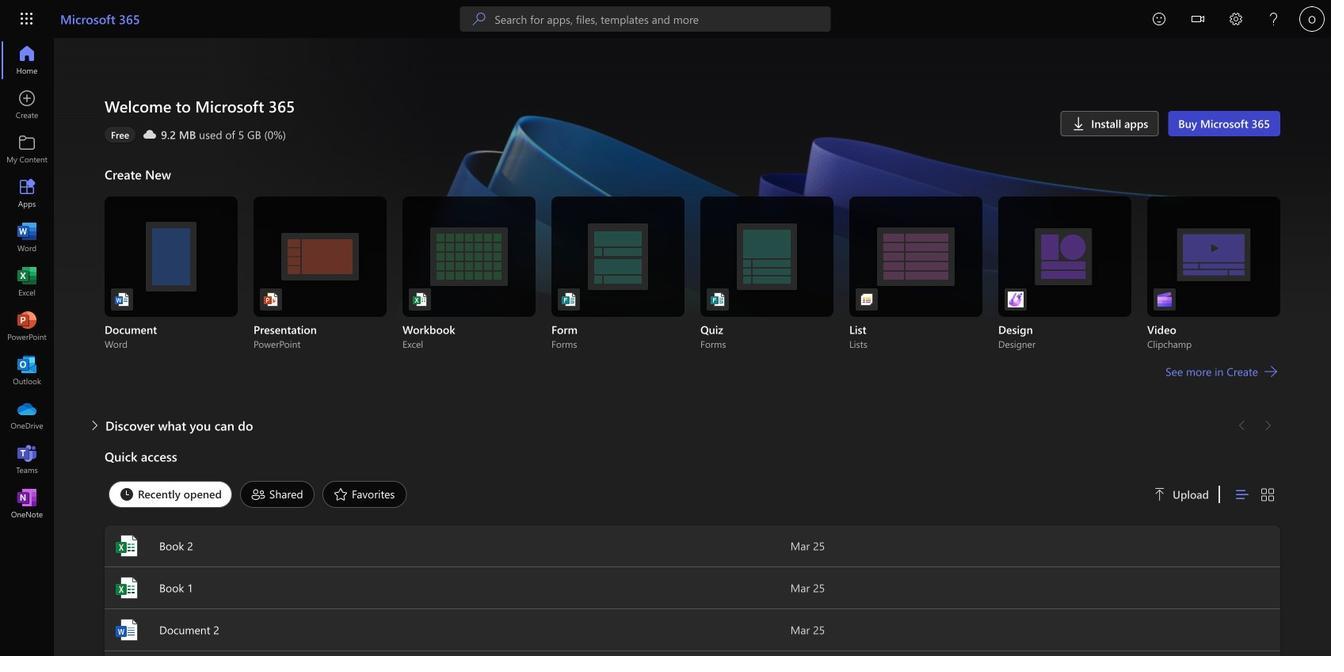 Task type: vqa. For each thing, say whether or not it's contained in the screenshot.
2nd Word icon
no



Task type: describe. For each thing, give the bounding box(es) containing it.
powerpoint image
[[19, 319, 35, 334]]

0 horizontal spatial excel image
[[19, 274, 35, 290]]

this account doesn't have a microsoft 365 subscription. click to view your benefits. tooltip
[[105, 127, 136, 143]]

create image
[[19, 97, 35, 113]]

excel workbook image
[[412, 292, 428, 307]]

1 tab from the left
[[105, 481, 236, 508]]

favorites element
[[322, 481, 407, 508]]

excel image
[[114, 533, 139, 559]]

name document 2 cell
[[105, 617, 790, 643]]

lists list image
[[859, 292, 875, 307]]

my content image
[[19, 141, 35, 157]]

clipchamp video image
[[1157, 292, 1173, 307]]

apps image
[[19, 185, 35, 201]]

Search box. Suggestions appear as you type. search field
[[495, 6, 831, 32]]

onedrive image
[[19, 407, 35, 423]]



Task type: locate. For each thing, give the bounding box(es) containing it.
excel image up powerpoint 'icon'
[[19, 274, 35, 290]]

outlook image
[[19, 363, 35, 379]]

tab list
[[105, 477, 1135, 512]]

row group
[[105, 651, 1280, 656]]

excel image
[[19, 274, 35, 290], [114, 575, 139, 601]]

forms survey image
[[561, 292, 577, 307]]

word image
[[19, 230, 35, 246]]

None search field
[[460, 6, 831, 32]]

o image
[[1299, 6, 1325, 32]]

banner
[[0, 0, 1331, 41]]

tab
[[105, 481, 236, 508], [236, 481, 318, 508], [318, 481, 411, 508]]

list
[[105, 196, 1280, 350]]

home image
[[19, 52, 35, 68]]

navigation
[[0, 38, 54, 526]]

name book 1 cell
[[105, 575, 790, 601]]

recently opened element
[[109, 481, 232, 508]]

shared element
[[240, 481, 315, 508]]

2 tab from the left
[[236, 481, 318, 508]]

onenote image
[[19, 496, 35, 512]]

word image
[[114, 617, 139, 643]]

designer design image
[[1008, 292, 1024, 307], [1008, 292, 1024, 307]]

1 horizontal spatial excel image
[[114, 575, 139, 601]]

application
[[0, 38, 1331, 656]]

1 vertical spatial excel image
[[114, 575, 139, 601]]

create new element
[[105, 162, 1280, 413]]

new quiz image
[[710, 292, 726, 307]]

word document image
[[114, 292, 130, 307]]

teams image
[[19, 452, 35, 467]]

excel image down excel image
[[114, 575, 139, 601]]

0 vertical spatial excel image
[[19, 274, 35, 290]]

name book 2 cell
[[105, 533, 790, 559]]

3 tab from the left
[[318, 481, 411, 508]]

powerpoint presentation image
[[263, 292, 279, 307]]



